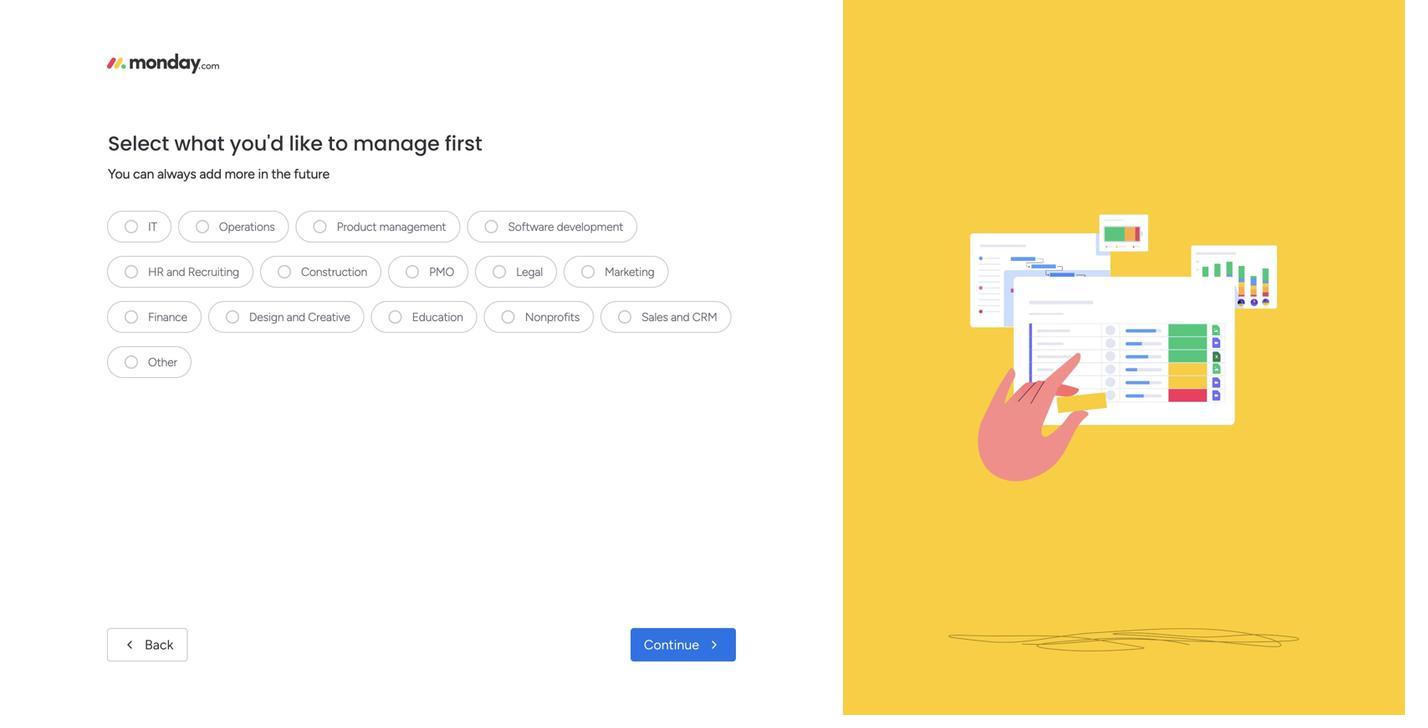 Task type: locate. For each thing, give the bounding box(es) containing it.
nonprofits
[[525, 310, 580, 324]]

and for recruiting
[[167, 265, 185, 279]]

you'd
[[230, 130, 284, 158]]

and
[[167, 265, 185, 279], [287, 310, 305, 324], [671, 310, 690, 324]]

recruiting
[[188, 265, 239, 279]]

1 horizontal spatial and
[[287, 310, 305, 324]]

0 horizontal spatial and
[[167, 265, 185, 279]]

and right hr
[[167, 265, 185, 279]]

hr
[[148, 265, 164, 279]]

and right design
[[287, 310, 305, 324]]

management
[[379, 220, 446, 234]]

education
[[412, 310, 463, 324]]

2 horizontal spatial and
[[671, 310, 690, 324]]

product management
[[337, 220, 446, 234]]

and for creative
[[287, 310, 305, 324]]

marketing
[[605, 265, 655, 279]]

in
[[258, 166, 268, 182]]

and left crm
[[671, 310, 690, 324]]

crm
[[692, 310, 717, 324]]

first
[[445, 130, 482, 158]]

design
[[249, 310, 284, 324]]

creative
[[308, 310, 350, 324]]

other
[[148, 355, 177, 369]]

back button
[[107, 628, 188, 662]]

more
[[225, 166, 255, 182]]

can
[[133, 166, 154, 182]]

select what you'd like to manage first you can always add more in the future
[[108, 130, 482, 182]]

sales
[[642, 310, 668, 324]]

pmo
[[429, 265, 454, 279]]

finance
[[148, 310, 187, 324]]



Task type: describe. For each thing, give the bounding box(es) containing it.
like
[[289, 130, 323, 158]]

logo image
[[107, 54, 219, 74]]

you
[[108, 166, 130, 182]]

sales and crm
[[642, 310, 717, 324]]

the
[[271, 166, 291, 182]]

what would you like to manage first? image
[[870, 0, 1378, 715]]

continue
[[644, 637, 699, 653]]

continue button
[[631, 628, 736, 662]]

select
[[108, 130, 169, 158]]

operations
[[219, 220, 275, 234]]

and for crm
[[671, 310, 690, 324]]

back
[[145, 637, 173, 653]]

to
[[328, 130, 348, 158]]

software development
[[508, 220, 623, 234]]

design and creative
[[249, 310, 350, 324]]

development
[[557, 220, 623, 234]]

always
[[157, 166, 196, 182]]

construction
[[301, 265, 367, 279]]

software
[[508, 220, 554, 234]]

what
[[174, 130, 225, 158]]

add
[[199, 166, 221, 182]]

manage
[[353, 130, 440, 158]]

product
[[337, 220, 377, 234]]

hr and recruiting
[[148, 265, 239, 279]]

future
[[294, 166, 330, 182]]

legal
[[516, 265, 543, 279]]

it
[[148, 220, 157, 234]]



Task type: vqa. For each thing, say whether or not it's contained in the screenshot.
Operations
yes



